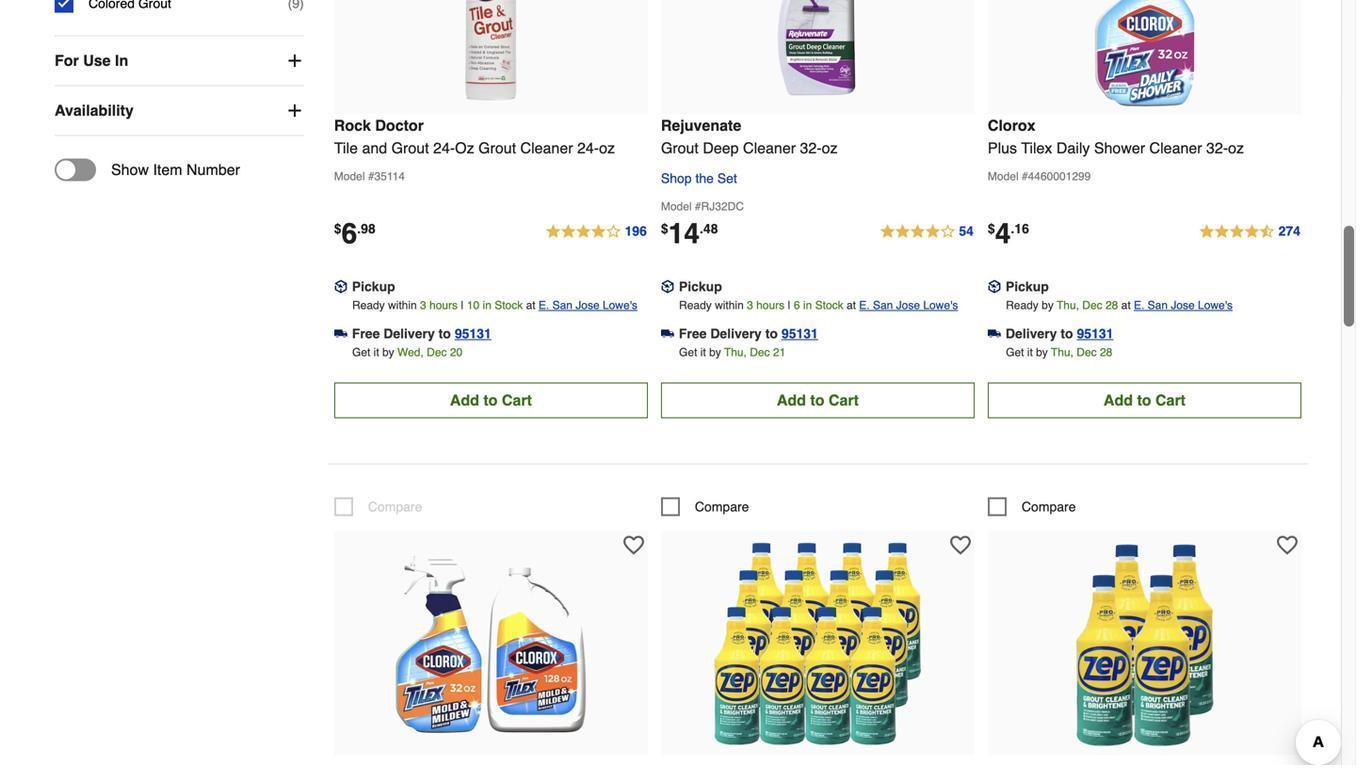 Task type: locate. For each thing, give the bounding box(es) containing it.
within up get it by wed, dec 20
[[388, 299, 417, 312]]

truck filled image
[[334, 327, 347, 341], [661, 327, 674, 341]]

2 get from the left
[[679, 346, 697, 359]]

1 horizontal spatial 6
[[794, 299, 800, 312]]

pickup down $ 4 .16
[[1006, 279, 1049, 294]]

28 up delivery to 95131
[[1106, 299, 1118, 312]]

$ inside $ 6 .98
[[334, 221, 341, 236]]

1 horizontal spatial pickup
[[679, 279, 722, 294]]

oz
[[599, 139, 615, 157], [822, 139, 838, 157], [1228, 139, 1244, 157]]

model down plus
[[988, 170, 1019, 183]]

2 horizontal spatial pickup
[[1006, 279, 1049, 294]]

0 horizontal spatial add to cart
[[450, 392, 532, 409]]

0 horizontal spatial san
[[552, 299, 572, 312]]

54
[[959, 224, 974, 239]]

2 horizontal spatial 95131
[[1077, 326, 1114, 341]]

1 horizontal spatial 3
[[747, 299, 753, 312]]

95131 button up the 21
[[782, 324, 818, 343]]

1 pickup from the left
[[352, 279, 395, 294]]

compare inside 5013496871 element
[[1022, 500, 1076, 515]]

dec left 20
[[427, 346, 447, 359]]

2 horizontal spatial #
[[1022, 170, 1028, 183]]

actual price $4.16 element
[[988, 217, 1029, 250]]

0 horizontal spatial stock
[[495, 299, 523, 312]]

rock doctor tile and grout 24-oz grout cleaner 24-oz
[[334, 117, 615, 157]]

32- up 4.5 stars image
[[1206, 139, 1228, 157]]

1 vertical spatial 6
[[794, 299, 800, 312]]

add down 20
[[450, 392, 479, 409]]

1 95131 button from the left
[[455, 324, 491, 343]]

0 horizontal spatial model
[[334, 170, 365, 183]]

free delivery to 95131 up wed, on the top left of the page
[[352, 326, 491, 341]]

1 horizontal spatial 4 stars image
[[879, 221, 975, 243]]

1 $ from the left
[[334, 221, 341, 236]]

2 | from the left
[[788, 299, 791, 312]]

1 horizontal spatial add to cart
[[777, 392, 859, 409]]

1 lowe's from the left
[[603, 299, 637, 312]]

model up 14
[[661, 200, 692, 213]]

2 ready from the left
[[679, 299, 712, 312]]

0 horizontal spatial heart outline image
[[623, 535, 644, 556]]

pickup image down $ 6 .98
[[334, 280, 347, 293]]

get it by thu, dec 28
[[1006, 346, 1112, 359]]

rock doctor tile and grout 24-oz grout cleaner 24-oz image
[[387, 0, 595, 107]]

0 horizontal spatial compare
[[368, 500, 422, 515]]

clorox plus tilex daily shower cleaner 32-oz
[[988, 117, 1244, 157]]

2 horizontal spatial cart
[[1155, 392, 1186, 409]]

2 e. from the left
[[859, 299, 870, 312]]

free delivery to 95131 up get it by thu, dec 21
[[679, 326, 818, 341]]

1 horizontal spatial san
[[873, 299, 893, 312]]

1 horizontal spatial $
[[661, 221, 668, 236]]

thu,
[[1057, 299, 1079, 312], [724, 346, 747, 359], [1051, 346, 1073, 359]]

1 get from the left
[[352, 346, 370, 359]]

1 horizontal spatial 24-
[[577, 139, 599, 157]]

free delivery to 95131 for thu,
[[679, 326, 818, 341]]

ready up get it by thu, dec 21
[[679, 299, 712, 312]]

ready by thu, dec 28 at e. san jose lowe's
[[1006, 299, 1233, 312]]

1 horizontal spatial heart outline image
[[1277, 535, 1298, 556]]

3 e. from the left
[[1134, 299, 1144, 312]]

0 horizontal spatial it
[[374, 346, 379, 359]]

# down "tilex"
[[1022, 170, 1028, 183]]

get down delivery to 95131
[[1006, 346, 1024, 359]]

2 horizontal spatial cleaner
[[1149, 139, 1202, 157]]

| for 6
[[788, 299, 791, 312]]

1 e. from the left
[[539, 299, 549, 312]]

1 horizontal spatial |
[[788, 299, 791, 312]]

grout down doctor on the top of page
[[391, 139, 429, 157]]

0 horizontal spatial hours
[[429, 299, 458, 312]]

4 stars image left 4
[[879, 221, 975, 243]]

0 horizontal spatial free
[[352, 326, 380, 341]]

0 horizontal spatial 3
[[420, 299, 426, 312]]

by left the 21
[[709, 346, 721, 359]]

to
[[438, 326, 451, 341], [765, 326, 778, 341], [1061, 326, 1073, 341], [483, 392, 498, 409], [810, 392, 824, 409], [1137, 392, 1151, 409]]

grout right oz
[[478, 139, 516, 157]]

within for wed,
[[388, 299, 417, 312]]

32- right "deep"
[[800, 139, 822, 157]]

thu, for free delivery to 95131
[[724, 346, 747, 359]]

0 horizontal spatial 95131
[[455, 326, 491, 341]]

by left wed, on the top left of the page
[[382, 346, 394, 359]]

clorox
[[988, 117, 1035, 134]]

plus image
[[285, 101, 304, 120]]

1 grout from the left
[[391, 139, 429, 157]]

3 get from the left
[[1006, 346, 1024, 359]]

cleaner right oz
[[520, 139, 573, 157]]

24- up 196 button
[[577, 139, 599, 157]]

2 free delivery to 95131 from the left
[[679, 326, 818, 341]]

$ 14 .48
[[661, 217, 718, 250]]

plus
[[988, 139, 1017, 157]]

pickup right pickup icon
[[679, 279, 722, 294]]

28 down ready by thu, dec 28 at e. san jose lowe's
[[1100, 346, 1112, 359]]

at for 10
[[526, 299, 535, 312]]

1 horizontal spatial 95131
[[782, 326, 818, 341]]

item
[[153, 161, 182, 179]]

1 horizontal spatial lowe's
[[923, 299, 958, 312]]

truck filled image
[[988, 327, 1001, 341]]

# down and
[[368, 170, 374, 183]]

1 delivery from the left
[[384, 326, 435, 341]]

2 horizontal spatial model
[[988, 170, 1019, 183]]

thu, down delivery to 95131
[[1051, 346, 1073, 359]]

ready for ready by thu, dec 28 at e. san jose lowe's
[[1006, 299, 1039, 312]]

shop the set
[[661, 171, 737, 186]]

hours left 10 at the left of the page
[[429, 299, 458, 312]]

3 oz from the left
[[1228, 139, 1244, 157]]

it down delivery to 95131
[[1027, 346, 1033, 359]]

1 95131 from the left
[[455, 326, 491, 341]]

196 button
[[545, 221, 648, 243]]

4.5 stars image
[[1198, 221, 1301, 243]]

compare
[[368, 500, 422, 515], [695, 500, 749, 515], [1022, 500, 1076, 515]]

1 horizontal spatial cart
[[829, 392, 859, 409]]

0 horizontal spatial pickup image
[[334, 280, 347, 293]]

2 oz from the left
[[822, 139, 838, 157]]

dec
[[1082, 299, 1102, 312], [427, 346, 447, 359], [750, 346, 770, 359], [1077, 346, 1097, 359]]

1 horizontal spatial free delivery to 95131
[[679, 326, 818, 341]]

cleaner
[[520, 139, 573, 157], [743, 139, 796, 157], [1149, 139, 1202, 157]]

it for thu, dec 28
[[1027, 346, 1033, 359]]

2 95131 from the left
[[782, 326, 818, 341]]

jose for ready within 3 hours | 6 in stock at e. san jose lowe's
[[896, 299, 920, 312]]

2 add to cart button from the left
[[661, 383, 975, 419]]

24- right and
[[433, 139, 455, 157]]

28
[[1106, 299, 1118, 312], [1100, 346, 1112, 359]]

274 button
[[1198, 221, 1301, 243]]

1 within from the left
[[388, 299, 417, 312]]

2 4 stars image from the left
[[879, 221, 975, 243]]

# up '.48'
[[695, 200, 701, 213]]

2 cart from the left
[[829, 392, 859, 409]]

pickup image
[[334, 280, 347, 293], [988, 280, 1001, 293]]

cart
[[502, 392, 532, 409], [829, 392, 859, 409], [1155, 392, 1186, 409]]

1 horizontal spatial #
[[695, 200, 701, 213]]

1 stock from the left
[[495, 299, 523, 312]]

3 delivery from the left
[[1006, 326, 1057, 341]]

1 32- from the left
[[800, 139, 822, 157]]

2 pickup from the left
[[679, 279, 722, 294]]

rejuvenate
[[661, 117, 741, 134]]

cleaner inside the rejuvenate grout deep cleaner 32-oz
[[743, 139, 796, 157]]

lowe's for ready within 3 hours | 6 in stock at e. san jose lowe's
[[923, 299, 958, 312]]

3 grout from the left
[[661, 139, 699, 157]]

$ inside $ 14 .48
[[661, 221, 668, 236]]

get
[[352, 346, 370, 359], [679, 346, 697, 359], [1006, 346, 1024, 359]]

2 horizontal spatial e. san jose lowe's button
[[1134, 296, 1233, 315]]

0 horizontal spatial get
[[352, 346, 370, 359]]

use
[[83, 52, 111, 69]]

2 e. san jose lowe's button from the left
[[859, 296, 958, 315]]

$ inside $ 4 .16
[[988, 221, 995, 236]]

heart outline image
[[623, 535, 644, 556], [1277, 535, 1298, 556]]

compare inside 5013800159 element
[[695, 500, 749, 515]]

21
[[773, 346, 786, 359]]

jose
[[576, 299, 600, 312], [896, 299, 920, 312], [1171, 299, 1195, 312]]

rejuvenate grout deep cleaner 32-oz image
[[714, 0, 921, 107]]

delivery up get it by thu, dec 28 at the right top of the page
[[1006, 326, 1057, 341]]

0 horizontal spatial lowe's
[[603, 299, 637, 312]]

rock
[[334, 117, 371, 134]]

1 horizontal spatial stock
[[815, 299, 843, 312]]

0 horizontal spatial $
[[334, 221, 341, 236]]

1 it from the left
[[374, 346, 379, 359]]

2 horizontal spatial oz
[[1228, 139, 1244, 157]]

by
[[1042, 299, 1054, 312], [382, 346, 394, 359], [709, 346, 721, 359], [1036, 346, 1048, 359]]

2 horizontal spatial e.
[[1134, 299, 1144, 312]]

3 ready from the left
[[1006, 299, 1039, 312]]

2 stock from the left
[[815, 299, 843, 312]]

3 add from the left
[[1104, 392, 1133, 409]]

it
[[374, 346, 379, 359], [700, 346, 706, 359], [1027, 346, 1033, 359]]

3 pickup from the left
[[1006, 279, 1049, 294]]

free for get it by wed, dec 20
[[352, 326, 380, 341]]

0 horizontal spatial 32-
[[800, 139, 822, 157]]

2 horizontal spatial jose
[[1171, 299, 1195, 312]]

0 horizontal spatial truck filled image
[[334, 327, 347, 341]]

0 horizontal spatial 95131 button
[[455, 324, 491, 343]]

2 in from the left
[[803, 299, 812, 312]]

1 horizontal spatial delivery
[[710, 326, 762, 341]]

|
[[461, 299, 464, 312], [788, 299, 791, 312]]

at for 6
[[847, 299, 856, 312]]

10
[[467, 299, 480, 312]]

0 horizontal spatial cart
[[502, 392, 532, 409]]

1 horizontal spatial 32-
[[1206, 139, 1228, 157]]

0 vertical spatial 28
[[1106, 299, 1118, 312]]

by up delivery to 95131
[[1042, 299, 1054, 312]]

model down tile
[[334, 170, 365, 183]]

95131 up the 21
[[782, 326, 818, 341]]

hours for 10
[[429, 299, 458, 312]]

cleaner right "deep"
[[743, 139, 796, 157]]

2 24- from the left
[[577, 139, 599, 157]]

pickup for ready within 3 hours | 10 in stock at e. san jose lowe's
[[352, 279, 395, 294]]

grout
[[391, 139, 429, 157], [478, 139, 516, 157], [661, 139, 699, 157]]

2 horizontal spatial san
[[1148, 299, 1168, 312]]

free
[[352, 326, 380, 341], [679, 326, 707, 341]]

2 it from the left
[[700, 346, 706, 359]]

in for 6
[[803, 299, 812, 312]]

tile
[[334, 139, 358, 157]]

for use in button
[[55, 36, 304, 85]]

1 oz from the left
[[599, 139, 615, 157]]

0 horizontal spatial jose
[[576, 299, 600, 312]]

stock
[[495, 299, 523, 312], [815, 299, 843, 312]]

model for tile
[[334, 170, 365, 183]]

1 ready from the left
[[352, 299, 385, 312]]

model # rj32dc
[[661, 200, 744, 213]]

compare inside gr_8863 element
[[368, 500, 422, 515]]

.16
[[1011, 221, 1029, 236]]

2 3 from the left
[[747, 299, 753, 312]]

1 horizontal spatial oz
[[822, 139, 838, 157]]

lowe's down 54 button
[[923, 299, 958, 312]]

cleaner inside clorox plus tilex daily shower cleaner 32-oz
[[1149, 139, 1202, 157]]

3 it from the left
[[1027, 346, 1033, 359]]

2 at from the left
[[847, 299, 856, 312]]

0 horizontal spatial 4 stars image
[[545, 221, 648, 243]]

1 free from the left
[[352, 326, 380, 341]]

$ left .98 on the left
[[334, 221, 341, 236]]

2 cleaner from the left
[[743, 139, 796, 157]]

1 pickup image from the left
[[334, 280, 347, 293]]

3 up wed, on the top left of the page
[[420, 299, 426, 312]]

2 horizontal spatial get
[[1006, 346, 1024, 359]]

1 horizontal spatial add to cart button
[[661, 383, 975, 419]]

$ for 4
[[988, 221, 995, 236]]

1 e. san jose lowe's button from the left
[[539, 296, 637, 315]]

shop the set link
[[661, 167, 737, 190]]

1 truck filled image from the left
[[334, 327, 347, 341]]

san
[[552, 299, 572, 312], [873, 299, 893, 312], [1148, 299, 1168, 312]]

4 stars image
[[545, 221, 648, 243], [879, 221, 975, 243]]

3 $ from the left
[[988, 221, 995, 236]]

by for ready by thu, dec 28 at e. san jose lowe's
[[1036, 346, 1048, 359]]

95131
[[455, 326, 491, 341], [782, 326, 818, 341], [1077, 326, 1114, 341]]

1 hours from the left
[[429, 299, 458, 312]]

#
[[368, 170, 374, 183], [1022, 170, 1028, 183], [695, 200, 701, 213]]

$ 6 .98
[[334, 217, 375, 250]]

e. san jose lowe's button
[[539, 296, 637, 315], [859, 296, 958, 315], [1134, 296, 1233, 315]]

4 stars image containing 54
[[879, 221, 975, 243]]

1 horizontal spatial hours
[[756, 299, 785, 312]]

3 add to cart button from the left
[[988, 383, 1301, 419]]

3 up get it by thu, dec 21
[[747, 299, 753, 312]]

0 horizontal spatial 6
[[341, 217, 357, 250]]

0 horizontal spatial #
[[368, 170, 374, 183]]

4
[[995, 217, 1011, 250]]

by down delivery to 95131
[[1036, 346, 1048, 359]]

95131 up 20
[[455, 326, 491, 341]]

1 horizontal spatial compare
[[695, 500, 749, 515]]

add
[[450, 392, 479, 409], [777, 392, 806, 409], [1104, 392, 1133, 409]]

thu, left the 21
[[724, 346, 747, 359]]

1 vertical spatial 28
[[1100, 346, 1112, 359]]

3 compare from the left
[[1022, 500, 1076, 515]]

get left wed, on the top left of the page
[[352, 346, 370, 359]]

2 horizontal spatial $
[[988, 221, 995, 236]]

dec left the 21
[[750, 346, 770, 359]]

pickup image for delivery to
[[988, 280, 1001, 293]]

1 horizontal spatial free
[[679, 326, 707, 341]]

2 san from the left
[[873, 299, 893, 312]]

$ for 14
[[661, 221, 668, 236]]

4 stars image containing 196
[[545, 221, 648, 243]]

hours up the 21
[[756, 299, 785, 312]]

4 stars image for 6
[[545, 221, 648, 243]]

2 32- from the left
[[1206, 139, 1228, 157]]

4 stars image for 14
[[879, 221, 975, 243]]

0 horizontal spatial ready
[[352, 299, 385, 312]]

0 horizontal spatial pickup
[[352, 279, 395, 294]]

clorox plus tilex daily shower cleaner 32-oz image
[[1041, 0, 1248, 107]]

1 horizontal spatial ready
[[679, 299, 712, 312]]

1 horizontal spatial cleaner
[[743, 139, 796, 157]]

free up get it by thu, dec 21
[[679, 326, 707, 341]]

$ for 6
[[334, 221, 341, 236]]

compare for gr_8863 element
[[368, 500, 422, 515]]

1 free delivery to 95131 from the left
[[352, 326, 491, 341]]

0 horizontal spatial add
[[450, 392, 479, 409]]

get for get it by wed, dec 20
[[352, 346, 370, 359]]

0 horizontal spatial within
[[388, 299, 417, 312]]

4460001299
[[1028, 170, 1091, 183]]

e. for 6
[[859, 299, 870, 312]]

1 at from the left
[[526, 299, 535, 312]]

2 compare from the left
[[695, 500, 749, 515]]

1 jose from the left
[[576, 299, 600, 312]]

oz inside rock doctor tile and grout 24-oz grout cleaner 24-oz
[[599, 139, 615, 157]]

2 truck filled image from the left
[[661, 327, 674, 341]]

free for get it by thu, dec 21
[[679, 326, 707, 341]]

24-
[[433, 139, 455, 157], [577, 139, 599, 157]]

model
[[334, 170, 365, 183], [988, 170, 1019, 183], [661, 200, 692, 213]]

0 horizontal spatial in
[[483, 299, 491, 312]]

pickup for ready by thu, dec 28 at e. san jose lowe's
[[1006, 279, 1049, 294]]

2 jose from the left
[[896, 299, 920, 312]]

pickup
[[352, 279, 395, 294], [679, 279, 722, 294], [1006, 279, 1049, 294]]

pickup down $ 6 .98
[[352, 279, 395, 294]]

delivery
[[384, 326, 435, 341], [710, 326, 762, 341], [1006, 326, 1057, 341]]

ready
[[352, 299, 385, 312], [679, 299, 712, 312], [1006, 299, 1039, 312]]

95131 button for 28
[[1077, 324, 1114, 343]]

thu, for delivery to 95131
[[1051, 346, 1073, 359]]

within up get it by thu, dec 21
[[715, 299, 744, 312]]

ready up get it by wed, dec 20
[[352, 299, 385, 312]]

at
[[526, 299, 535, 312], [847, 299, 856, 312], [1121, 299, 1131, 312]]

2 delivery from the left
[[710, 326, 762, 341]]

in
[[483, 299, 491, 312], [803, 299, 812, 312]]

0 horizontal spatial cleaner
[[520, 139, 573, 157]]

1 3 from the left
[[420, 299, 426, 312]]

2 horizontal spatial compare
[[1022, 500, 1076, 515]]

grout up shop
[[661, 139, 699, 157]]

54 button
[[879, 221, 975, 243]]

it left wed, on the top left of the page
[[374, 346, 379, 359]]

95131 button down ready by thu, dec 28 at e. san jose lowe's
[[1077, 324, 1114, 343]]

2 horizontal spatial ready
[[1006, 299, 1039, 312]]

1 compare from the left
[[368, 500, 422, 515]]

model for tilex
[[988, 170, 1019, 183]]

pickup image for free delivery to
[[334, 280, 347, 293]]

pickup for ready within 3 hours | 6 in stock at e. san jose lowe's
[[679, 279, 722, 294]]

1 heart outline image from the left
[[623, 535, 644, 556]]

delivery up get it by thu, dec 21
[[710, 326, 762, 341]]

3 lowe's from the left
[[1198, 299, 1233, 312]]

gr_8863 element
[[334, 498, 422, 516]]

hours for 6
[[756, 299, 785, 312]]

0 horizontal spatial 24-
[[433, 139, 455, 157]]

it left the 21
[[700, 346, 706, 359]]

in
[[115, 52, 128, 69]]

pickup image up truck filled icon
[[988, 280, 1001, 293]]

0 horizontal spatial e.
[[539, 299, 549, 312]]

e.
[[539, 299, 549, 312], [859, 299, 870, 312], [1134, 299, 1144, 312]]

6
[[341, 217, 357, 250], [794, 299, 800, 312]]

2 add to cart from the left
[[777, 392, 859, 409]]

2 horizontal spatial grout
[[661, 139, 699, 157]]

lowe's
[[603, 299, 637, 312], [923, 299, 958, 312], [1198, 299, 1233, 312]]

2 horizontal spatial delivery
[[1006, 326, 1057, 341]]

free up get it by wed, dec 20
[[352, 326, 380, 341]]

stock for 6
[[815, 299, 843, 312]]

2 horizontal spatial add to cart
[[1104, 392, 1186, 409]]

1 horizontal spatial get
[[679, 346, 697, 359]]

$ right the 196
[[661, 221, 668, 236]]

95131 button
[[455, 324, 491, 343], [782, 324, 818, 343], [1077, 324, 1114, 343]]

3 e. san jose lowe's button from the left
[[1134, 296, 1233, 315]]

1 cleaner from the left
[[520, 139, 573, 157]]

2 free from the left
[[679, 326, 707, 341]]

shop
[[661, 171, 692, 186]]

1 in from the left
[[483, 299, 491, 312]]

1 horizontal spatial e. san jose lowe's button
[[859, 296, 958, 315]]

0 horizontal spatial |
[[461, 299, 464, 312]]

add down the 21
[[777, 392, 806, 409]]

1 | from the left
[[461, 299, 464, 312]]

3 san from the left
[[1148, 299, 1168, 312]]

2 $ from the left
[[661, 221, 668, 236]]

2 hours from the left
[[756, 299, 785, 312]]

1 san from the left
[[552, 299, 572, 312]]

3 95131 button from the left
[[1077, 324, 1114, 343]]

95131 button up 20
[[455, 324, 491, 343]]

2 horizontal spatial it
[[1027, 346, 1033, 359]]

0 horizontal spatial free delivery to 95131
[[352, 326, 491, 341]]

tilex
[[1021, 139, 1052, 157]]

32-
[[800, 139, 822, 157], [1206, 139, 1228, 157]]

lowe's down the 196
[[603, 299, 637, 312]]

1 horizontal spatial at
[[847, 299, 856, 312]]

ready up delivery to 95131
[[1006, 299, 1039, 312]]

add to cart button
[[334, 383, 648, 419], [661, 383, 975, 419], [988, 383, 1301, 419]]

e. san jose lowe's button for ready by thu, dec 28 at e. san jose lowe's
[[1134, 296, 1233, 315]]

1 horizontal spatial jose
[[896, 299, 920, 312]]

1 horizontal spatial truck filled image
[[661, 327, 674, 341]]

274
[[1278, 224, 1300, 239]]

1 4 stars image from the left
[[545, 221, 648, 243]]

get left the 21
[[679, 346, 697, 359]]

5013800159 element
[[661, 498, 749, 516]]

dec down delivery to 95131
[[1077, 346, 1097, 359]]

cleaner right shower
[[1149, 139, 1202, 157]]

1 horizontal spatial 95131 button
[[782, 324, 818, 343]]

add to cart
[[450, 392, 532, 409], [777, 392, 859, 409], [1104, 392, 1186, 409]]

1 horizontal spatial it
[[700, 346, 706, 359]]

1 horizontal spatial in
[[803, 299, 812, 312]]

3 cleaner from the left
[[1149, 139, 1202, 157]]

2 lowe's from the left
[[923, 299, 958, 312]]

2 horizontal spatial lowe's
[[1198, 299, 1233, 312]]

$
[[334, 221, 341, 236], [661, 221, 668, 236], [988, 221, 995, 236]]

0 horizontal spatial grout
[[391, 139, 429, 157]]

2 horizontal spatial add
[[1104, 392, 1133, 409]]

lowe's down 4.5 stars image
[[1198, 299, 1233, 312]]

2 95131 button from the left
[[782, 324, 818, 343]]

0 horizontal spatial add to cart button
[[334, 383, 648, 419]]

within
[[388, 299, 417, 312], [715, 299, 744, 312]]

2 horizontal spatial at
[[1121, 299, 1131, 312]]

0 horizontal spatial oz
[[599, 139, 615, 157]]

delivery for thu,
[[710, 326, 762, 341]]

delivery up wed, on the top left of the page
[[384, 326, 435, 341]]

$ right 54
[[988, 221, 995, 236]]

ready for ready within 3 hours | 10 in stock at e. san jose lowe's
[[352, 299, 385, 312]]

2 pickup image from the left
[[988, 280, 1001, 293]]

0 horizontal spatial delivery
[[384, 326, 435, 341]]

add down get it by thu, dec 28 at the right top of the page
[[1104, 392, 1133, 409]]

2 within from the left
[[715, 299, 744, 312]]

dec for ready within 3 hours | 6 in stock at e. san jose lowe's
[[750, 346, 770, 359]]

3
[[420, 299, 426, 312], [747, 299, 753, 312]]

2 horizontal spatial 95131 button
[[1077, 324, 1114, 343]]

95131 down ready by thu, dec 28 at e. san jose lowe's
[[1077, 326, 1114, 341]]

4 stars image left 14
[[545, 221, 648, 243]]

san for ready within 3 hours | 10 in stock at e. san jose lowe's
[[552, 299, 572, 312]]

e. san jose lowe's button for ready within 3 hours | 6 in stock at e. san jose lowe's
[[859, 296, 958, 315]]

hours
[[429, 299, 458, 312], [756, 299, 785, 312]]

show
[[111, 161, 149, 179]]

1 horizontal spatial grout
[[478, 139, 516, 157]]

1 horizontal spatial add
[[777, 392, 806, 409]]



Task type: describe. For each thing, give the bounding box(es) containing it.
jose for ready within 3 hours | 10 in stock at e. san jose lowe's
[[576, 299, 600, 312]]

oz
[[455, 139, 474, 157]]

32- inside the rejuvenate grout deep cleaner 32-oz
[[800, 139, 822, 157]]

show item number
[[111, 161, 240, 179]]

95131 for get it by thu, dec 21
[[782, 326, 818, 341]]

5013496871 element
[[988, 498, 1076, 516]]

by for ready within 3 hours | 10 in stock at e. san jose lowe's
[[382, 346, 394, 359]]

wed,
[[397, 346, 424, 359]]

truck filled image for get it by wed, dec 20
[[334, 327, 347, 341]]

for
[[55, 52, 79, 69]]

ready within 3 hours | 6 in stock at e. san jose lowe's
[[679, 299, 958, 312]]

3 for wed,
[[420, 299, 426, 312]]

95131 button for 21
[[782, 324, 818, 343]]

oz inside clorox plus tilex daily shower cleaner 32-oz
[[1228, 139, 1244, 157]]

plus image
[[285, 51, 304, 70]]

# for tilex
[[1022, 170, 1028, 183]]

ready for ready within 3 hours | 6 in stock at e. san jose lowe's
[[679, 299, 712, 312]]

e. san jose lowe's button for ready within 3 hours | 10 in stock at e. san jose lowe's
[[539, 296, 637, 315]]

rj32dc
[[701, 200, 744, 213]]

14
[[668, 217, 700, 250]]

heart outline image
[[950, 535, 971, 556]]

get for get it by thu, dec 28
[[1006, 346, 1024, 359]]

compare for 5013496871 element
[[1022, 500, 1076, 515]]

compare for 5013800159 element
[[695, 500, 749, 515]]

dec for ready within 3 hours | 10 in stock at e. san jose lowe's
[[427, 346, 447, 359]]

3 jose from the left
[[1171, 299, 1195, 312]]

.48
[[700, 221, 718, 236]]

1 add to cart from the left
[[450, 392, 532, 409]]

zep grout cleaner and brightener 4-pack 32-oz image
[[1041, 541, 1248, 748]]

within for thu,
[[715, 299, 744, 312]]

cleaner inside rock doctor tile and grout 24-oz grout cleaner 24-oz
[[520, 139, 573, 157]]

truck filled image for get it by thu, dec 21
[[661, 327, 674, 341]]

get it by wed, dec 20
[[352, 346, 463, 359]]

doctor
[[375, 117, 424, 134]]

2 heart outline image from the left
[[1277, 535, 1298, 556]]

stock for 10
[[495, 299, 523, 312]]

daily
[[1056, 139, 1090, 157]]

2 grout from the left
[[478, 139, 516, 157]]

ready within 3 hours | 10 in stock at e. san jose lowe's
[[352, 299, 637, 312]]

1 add to cart button from the left
[[334, 383, 648, 419]]

availability button
[[55, 86, 304, 135]]

3 for thu,
[[747, 299, 753, 312]]

grout inside the rejuvenate grout deep cleaner 32-oz
[[661, 139, 699, 157]]

actual price $14.48 element
[[661, 217, 718, 250]]

model # 4460001299
[[988, 170, 1091, 183]]

get it by thu, dec 21
[[679, 346, 786, 359]]

0 vertical spatial 6
[[341, 217, 357, 250]]

set
[[717, 171, 737, 186]]

e. for 10
[[539, 299, 549, 312]]

196
[[625, 224, 647, 239]]

get for get it by thu, dec 21
[[679, 346, 697, 359]]

the
[[695, 171, 714, 186]]

rejuvenate grout deep cleaner 32-oz
[[661, 117, 838, 157]]

actual price $6.98 element
[[334, 217, 375, 250]]

in for 10
[[483, 299, 491, 312]]

.98
[[357, 221, 375, 236]]

95131 button for 20
[[455, 324, 491, 343]]

number
[[186, 161, 240, 179]]

1 24- from the left
[[433, 139, 455, 157]]

clorox plus tilex mold & mildew remover with bleach 32 & 128 oz image
[[387, 541, 595, 748]]

3 add to cart from the left
[[1104, 392, 1186, 409]]

model # 35114
[[334, 170, 405, 183]]

1 add from the left
[[450, 392, 479, 409]]

availability
[[55, 102, 134, 119]]

lowe's for ready within 3 hours | 10 in stock at e. san jose lowe's
[[603, 299, 637, 312]]

for use in
[[55, 52, 128, 69]]

it for wed, dec 20
[[374, 346, 379, 359]]

3 at from the left
[[1121, 299, 1131, 312]]

oz inside the rejuvenate grout deep cleaner 32-oz
[[822, 139, 838, 157]]

35114
[[374, 170, 405, 183]]

| for 10
[[461, 299, 464, 312]]

and
[[362, 139, 387, 157]]

20
[[450, 346, 463, 359]]

thu, up delivery to 95131
[[1057, 299, 1079, 312]]

3 cart from the left
[[1155, 392, 1186, 409]]

delivery for wed,
[[384, 326, 435, 341]]

show item number element
[[55, 159, 240, 181]]

32- inside clorox plus tilex daily shower cleaner 32-oz
[[1206, 139, 1228, 157]]

san for ready within 3 hours | 6 in stock at e. san jose lowe's
[[873, 299, 893, 312]]

zep grout cleaner and brightener 12-pack 32-oz image
[[714, 541, 921, 748]]

shower
[[1094, 139, 1145, 157]]

dec up delivery to 95131
[[1082, 299, 1102, 312]]

# for tile
[[368, 170, 374, 183]]

delivery to 95131
[[1006, 326, 1114, 341]]

3 95131 from the left
[[1077, 326, 1114, 341]]

$ 4 .16
[[988, 217, 1029, 250]]

by for ready within 3 hours | 6 in stock at e. san jose lowe's
[[709, 346, 721, 359]]

2 add from the left
[[777, 392, 806, 409]]

free delivery to 95131 for wed,
[[352, 326, 491, 341]]

pickup image
[[661, 280, 674, 293]]

deep
[[703, 139, 739, 157]]

it for thu, dec 21
[[700, 346, 706, 359]]

95131 for get it by wed, dec 20
[[455, 326, 491, 341]]

dec for ready by thu, dec 28 at e. san jose lowe's
[[1077, 346, 1097, 359]]

1 cart from the left
[[502, 392, 532, 409]]

1 horizontal spatial model
[[661, 200, 692, 213]]



Task type: vqa. For each thing, say whether or not it's contained in the screenshot.
Roller
no



